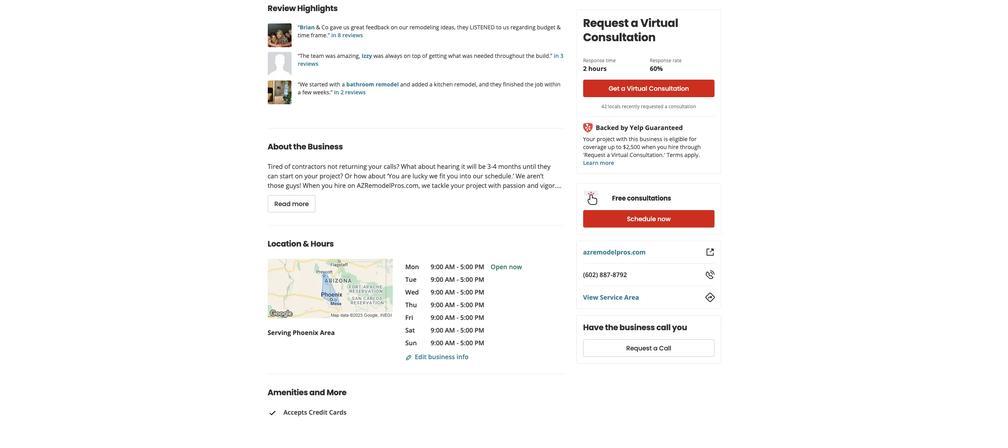 Task type: locate. For each thing, give the bounding box(es) containing it.
0 vertical spatial time
[[298, 32, 310, 39]]

1 vertical spatial request
[[627, 344, 652, 353]]

request inside button
[[627, 344, 652, 353]]

consultation inside request a virtual consultation
[[584, 30, 656, 45]]

request a call button
[[584, 340, 715, 357]]

response up hours
[[584, 57, 605, 64]]

" down review highlights
[[298, 24, 300, 31]]

& right budget
[[557, 24, 561, 31]]

about up azremodelpros.com,
[[368, 172, 386, 181]]

consultation inside button
[[649, 84, 690, 93]]

the right have
[[605, 322, 618, 333]]

6 9:00 from the top
[[431, 326, 443, 335]]

business up request a call
[[620, 322, 655, 333]]

about the business element
[[255, 128, 564, 213]]

us left regarding
[[503, 24, 509, 31]]

view
[[584, 293, 599, 302]]

1 horizontal spatial hire
[[669, 143, 679, 151]]

read more button
[[268, 195, 316, 213]]

now right open
[[509, 263, 522, 272]]

" we started with a bathroom remodel
[[298, 81, 399, 88]]

2 horizontal spatial they
[[538, 162, 551, 171]]

1 horizontal spatial about
[[418, 162, 436, 171]]

7 9:00 am - 5:00 pm from the top
[[431, 339, 485, 348]]

hire inside your project with this business is eligible for coverage up to $2,500 when you hire through 'request a virtual consultation.' terms apply. learn more
[[669, 143, 679, 151]]

area inside location & hours element
[[320, 329, 335, 338]]

0 vertical spatial we
[[300, 81, 308, 88]]

great
[[351, 24, 365, 31]]

2 vertical spatial in
[[334, 89, 339, 96]]

reviews inside in 3 reviews
[[298, 60, 318, 68]]

in down " we started with a bathroom remodel
[[334, 89, 339, 96]]

0 vertical spatial consultation
[[584, 30, 656, 45]]

in left 3
[[554, 52, 559, 60]]

2 left hours
[[584, 64, 587, 73]]

pm for wed
[[475, 288, 485, 297]]

9:00 for fri
[[431, 314, 443, 322]]

1 horizontal spatial our
[[473, 172, 483, 181]]

was right izzy button on the top of page
[[374, 52, 384, 60]]

0 horizontal spatial with
[[329, 81, 341, 88]]

1 horizontal spatial us
[[503, 24, 509, 31]]

location & hours element
[[255, 226, 577, 362]]

dan k. image
[[268, 52, 292, 76]]

1 horizontal spatial your
[[369, 162, 382, 171]]

0 vertical spatial hire
[[669, 143, 679, 151]]

apply.
[[685, 151, 701, 159]]

7 am from the top
[[445, 339, 455, 348]]

request for request a virtual consultation
[[584, 15, 629, 31]]

0 horizontal spatial time
[[298, 32, 310, 39]]

2 response from the left
[[650, 57, 672, 64]]

get
[[609, 84, 620, 93]]

with inside your project with this business is eligible for coverage up to $2,500 when you hire through 'request a virtual consultation.' terms apply. learn more
[[617, 135, 628, 143]]

0 vertical spatial your
[[369, 162, 382, 171]]

1 horizontal spatial area
[[625, 293, 640, 302]]

1 vertical spatial we
[[516, 172, 525, 181]]

a inside your project with this business is eligible for coverage up to $2,500 when you hire through 'request a virtual consultation.' terms apply. learn more
[[607, 151, 610, 159]]

4 am from the top
[[445, 301, 455, 310]]

we left 'fit'
[[429, 172, 438, 181]]

regarding
[[511, 24, 536, 31]]

9:00 for wed
[[431, 288, 443, 297]]

0 vertical spatial request
[[584, 15, 629, 31]]

response rate 60%
[[650, 57, 682, 73]]

3 am from the top
[[445, 288, 455, 297]]

2 horizontal spatial your
[[451, 182, 465, 190]]

tue
[[405, 276, 417, 284]]

our inside tired of contractors not returning your calls?  what about hearing it will be 3-4 months until they can start on your project?  or how about 'you are lucky we fit you into our schedule.'  we aren't those guys!  when you hire on azremodelpros.com, we tackle your project with passion and vigor. …
[[473, 172, 483, 181]]

1 horizontal spatial was
[[374, 52, 384, 60]]

5 9:00 from the top
[[431, 314, 443, 322]]

2 vertical spatial your
[[451, 182, 465, 190]]

4 pm from the top
[[475, 301, 485, 310]]

- for fri
[[457, 314, 459, 322]]

gave
[[330, 24, 342, 31]]

time down " brian
[[298, 32, 310, 39]]

1 horizontal spatial with
[[489, 182, 501, 190]]

what
[[401, 162, 417, 171]]

this
[[629, 135, 639, 143]]

your
[[369, 162, 382, 171], [304, 172, 318, 181], [451, 182, 465, 190]]

on inside & co gave us great feedback on our remodeling ideas, they listened to us regarding budget & time frame.
[[391, 24, 398, 31]]

region inside review highlights element
[[261, 24, 570, 105]]

review
[[268, 3, 296, 14]]

(602)
[[584, 271, 598, 279]]

3 9:00 from the top
[[431, 288, 443, 297]]

our down be
[[473, 172, 483, 181]]

more inside button
[[292, 200, 309, 209]]

us up in 8 reviews button
[[344, 24, 350, 31]]

0 vertical spatial reviews
[[343, 32, 363, 39]]

and left added
[[400, 81, 410, 88]]

2 5:00 from the top
[[461, 276, 473, 284]]

1 horizontal spatial they
[[490, 81, 502, 88]]

4 9:00 from the top
[[431, 301, 443, 310]]

2 inside response time 2 hours
[[584, 64, 587, 73]]

2 inside region
[[341, 89, 344, 96]]

they left finished
[[490, 81, 502, 88]]

1 vertical spatial project
[[466, 182, 487, 190]]

2 vertical spatial business
[[428, 353, 455, 362]]

hire down "or"
[[334, 182, 346, 190]]

be
[[478, 162, 486, 171]]

terms
[[667, 151, 683, 159]]

on right "feedback" at top left
[[391, 24, 398, 31]]

how
[[354, 172, 367, 181]]

region
[[261, 24, 570, 105]]

0 horizontal spatial of
[[285, 162, 291, 171]]

2 horizontal spatial with
[[617, 135, 628, 143]]

we down lucky
[[422, 182, 430, 190]]

2 vertical spatial reviews
[[345, 89, 366, 96]]

3 9:00 am - 5:00 pm from the top
[[431, 288, 485, 297]]

9:00 am - 5:00 pm for wed
[[431, 288, 485, 297]]

1 vertical spatial reviews
[[298, 60, 318, 68]]

6 - from the top
[[457, 326, 459, 335]]

2 vertical spatial with
[[489, 182, 501, 190]]

in 8 reviews button
[[330, 32, 363, 39]]

more inside your project with this business is eligible for coverage up to $2,500 when you hire through 'request a virtual consultation.' terms apply. learn more
[[600, 159, 615, 167]]

1 horizontal spatial we
[[516, 172, 525, 181]]

pm for tue
[[475, 276, 485, 284]]

in left 8
[[331, 32, 336, 39]]

2 9:00 from the top
[[431, 276, 443, 284]]

schedule now button
[[584, 210, 715, 228]]

" the team was amazing, izzy was always on top of getting what was needed throughout the build. "
[[298, 52, 553, 60]]

6 pm from the top
[[475, 326, 485, 335]]

1 vertical spatial more
[[292, 200, 309, 209]]

7 - from the top
[[457, 339, 459, 348]]

get a virtual consultation
[[609, 84, 690, 93]]

0 vertical spatial about
[[418, 162, 436, 171]]

am for sat
[[445, 326, 455, 335]]

reviews
[[343, 32, 363, 39], [298, 60, 318, 68], [345, 89, 366, 96]]

of
[[422, 52, 428, 60], [285, 162, 291, 171]]

24 phone v2 image
[[706, 270, 715, 280]]

1 " from the top
[[298, 24, 300, 31]]

0 horizontal spatial project
[[466, 182, 487, 190]]

we up passion
[[516, 172, 525, 181]]

…
[[557, 182, 562, 190]]

6 am from the top
[[445, 326, 455, 335]]

1 vertical spatial hire
[[334, 182, 346, 190]]

1 vertical spatial your
[[304, 172, 318, 181]]

& left hours
[[303, 239, 309, 250]]

will
[[467, 162, 477, 171]]

5 - from the top
[[457, 314, 459, 322]]

you
[[658, 143, 667, 151], [447, 172, 458, 181], [322, 182, 333, 190], [673, 322, 688, 333]]

your left the 'calls?'
[[369, 162, 382, 171]]

tackle
[[432, 182, 449, 190]]

business inside your project with this business is eligible for coverage up to $2,500 when you hire through 'request a virtual consultation.' terms apply. learn more
[[640, 135, 663, 143]]

project up the up
[[597, 135, 615, 143]]

1 vertical spatial time
[[606, 57, 616, 64]]

and down "aren't"
[[527, 182, 539, 190]]

more down 'request
[[600, 159, 615, 167]]

0 horizontal spatial about
[[368, 172, 386, 181]]

of right top
[[422, 52, 428, 60]]

5:00 for thu
[[461, 301, 473, 310]]

3 pm from the top
[[475, 288, 485, 297]]

2 - from the top
[[457, 276, 459, 284]]

7 9:00 from the top
[[431, 339, 443, 348]]

4 - from the top
[[457, 301, 459, 310]]

time up hours
[[606, 57, 616, 64]]

now right schedule
[[658, 215, 671, 224]]

0 horizontal spatial hire
[[334, 182, 346, 190]]

now inside button
[[658, 215, 671, 224]]

0 horizontal spatial "
[[328, 32, 330, 39]]

1 vertical spatial to
[[617, 143, 622, 151]]

virtual inside request a virtual consultation
[[641, 15, 679, 31]]

1 vertical spatial area
[[320, 329, 335, 338]]

5:00 for sun
[[461, 339, 473, 348]]

a inside request a virtual consultation
[[631, 15, 639, 31]]

1 pm from the top
[[475, 263, 485, 272]]

with inside region
[[329, 81, 341, 88]]

mon
[[405, 263, 419, 272]]

2 down " we started with a bathroom remodel
[[341, 89, 344, 96]]

0 vertical spatial "
[[328, 32, 330, 39]]

0 vertical spatial 2
[[584, 64, 587, 73]]

area right phoenix
[[320, 329, 335, 338]]

on up guys!
[[295, 172, 303, 181]]

1 am from the top
[[445, 263, 455, 272]]

view service area
[[584, 293, 640, 302]]

map image
[[268, 259, 393, 319]]

response inside response rate 60%
[[650, 57, 672, 64]]

your
[[584, 135, 596, 143]]

reviews down bathroom on the left top
[[345, 89, 366, 96]]

the inside and added a kitchen remodel, and they finished the job within a few weeks.
[[525, 81, 534, 88]]

response up 60% in the top of the page
[[650, 57, 672, 64]]

0 horizontal spatial response
[[584, 57, 605, 64]]

business right edit
[[428, 353, 455, 362]]

pm for sat
[[475, 326, 485, 335]]

we inside tired of contractors not returning your calls?  what about hearing it will be 3-4 months until they can start on your project?  or how about 'you are lucky we fit you into our schedule.'  we aren't those guys!  when you hire on azremodelpros.com, we tackle your project with passion and vigor. …
[[516, 172, 525, 181]]

1 vertical spatial consultation
[[649, 84, 690, 93]]

schedule
[[627, 215, 656, 224]]

3 " from the top
[[298, 81, 300, 88]]

budget
[[537, 24, 556, 31]]

0 vertical spatial with
[[329, 81, 341, 88]]

0 horizontal spatial now
[[509, 263, 522, 272]]

requested
[[641, 103, 664, 110]]

1 5:00 from the top
[[461, 263, 473, 272]]

2 for reviews
[[341, 89, 344, 96]]

1 horizontal spatial 2
[[584, 64, 587, 73]]

reviews for " in 8 reviews
[[343, 32, 363, 39]]

reviews for " in 2 reviews
[[345, 89, 366, 96]]

us
[[344, 24, 350, 31], [503, 24, 509, 31]]

those
[[268, 182, 284, 190]]

1 horizontal spatial to
[[617, 143, 622, 151]]

they right the ideas,
[[457, 24, 469, 31]]

virtual for request a virtual consultation
[[641, 15, 679, 31]]

fit
[[440, 172, 446, 181]]

contractors
[[292, 162, 326, 171]]

"
[[328, 32, 330, 39], [551, 52, 553, 60], [331, 89, 333, 96]]

am
[[445, 263, 455, 272], [445, 276, 455, 284], [445, 288, 455, 297], [445, 301, 455, 310], [445, 314, 455, 322], [445, 326, 455, 335], [445, 339, 455, 348]]

1 horizontal spatial project
[[597, 135, 615, 143]]

the left job
[[525, 81, 534, 88]]

business inside location & hours element
[[428, 353, 455, 362]]

0 horizontal spatial more
[[292, 200, 309, 209]]

0 horizontal spatial us
[[344, 24, 350, 31]]

1 horizontal spatial of
[[422, 52, 428, 60]]

1 vertical spatial now
[[509, 263, 522, 272]]

1 vertical spatial they
[[490, 81, 502, 88]]

reviews down great
[[343, 32, 363, 39]]

hire up terms
[[669, 143, 679, 151]]

" for the
[[298, 52, 300, 60]]

9:00 for tue
[[431, 276, 443, 284]]

consultation up response time 2 hours
[[584, 30, 656, 45]]

now for open now
[[509, 263, 522, 272]]

edit business info button
[[405, 353, 469, 362]]

to inside & co gave us great feedback on our remodeling ideas, they listened to us regarding budget & time frame.
[[496, 24, 502, 31]]

1 horizontal spatial "
[[331, 89, 333, 96]]

a
[[631, 15, 639, 31], [342, 81, 345, 88], [430, 81, 433, 88], [622, 84, 626, 93], [298, 89, 301, 96], [665, 103, 668, 110], [607, 151, 610, 159], [654, 344, 658, 353]]

5 am from the top
[[445, 314, 455, 322]]

9:00 for mon
[[431, 263, 443, 272]]

when
[[642, 143, 656, 151]]

1 was from the left
[[326, 52, 336, 60]]

guaranteed
[[646, 123, 683, 132]]

24 directions v2 image
[[706, 293, 715, 302]]

0 horizontal spatial we
[[300, 81, 308, 88]]

reviews down the
[[298, 60, 318, 68]]

in for " in 2 reviews
[[334, 89, 339, 96]]

schedule.'
[[485, 172, 514, 181]]

5 5:00 from the top
[[461, 314, 473, 322]]

virtual for get a virtual consultation
[[627, 84, 648, 93]]

about
[[418, 162, 436, 171], [368, 172, 386, 181]]

9:00 am - 5:00 pm for sat
[[431, 326, 485, 335]]

3 5:00 from the top
[[461, 288, 473, 297]]

887-
[[600, 271, 613, 279]]

2 vertical spatial virtual
[[612, 151, 629, 159]]

get a virtual consultation button
[[584, 80, 715, 97]]

1 vertical spatial "
[[551, 52, 553, 60]]

2 vertical spatial they
[[538, 162, 551, 171]]

2 horizontal spatial "
[[551, 52, 553, 60]]

consultation up consultation
[[649, 84, 690, 93]]

1 response from the left
[[584, 57, 605, 64]]

was
[[326, 52, 336, 60], [374, 52, 384, 60], [463, 52, 473, 60]]

6 5:00 from the top
[[461, 326, 473, 335]]

0 vertical spatial in
[[331, 32, 336, 39]]

1 - from the top
[[457, 263, 459, 272]]

42 locals recently requested a consultation
[[602, 103, 697, 110]]

of up start
[[285, 162, 291, 171]]

we
[[300, 81, 308, 88], [516, 172, 525, 181]]

1 horizontal spatial response
[[650, 57, 672, 64]]

project?
[[320, 172, 343, 181]]

you down is
[[658, 143, 667, 151]]

in
[[331, 32, 336, 39], [554, 52, 559, 60], [334, 89, 339, 96]]

you inside your project with this business is eligible for coverage up to $2,500 when you hire through 'request a virtual consultation.' terms apply. learn more
[[658, 143, 667, 151]]

more right read
[[292, 200, 309, 209]]

are
[[401, 172, 411, 181]]

0 horizontal spatial area
[[320, 329, 335, 338]]

1 horizontal spatial time
[[606, 57, 616, 64]]

0 vertical spatial now
[[658, 215, 671, 224]]

region containing "
[[261, 24, 570, 105]]

2 vertical spatial "
[[298, 81, 300, 88]]

2 horizontal spatial was
[[463, 52, 473, 60]]

0 vertical spatial "
[[298, 24, 300, 31]]

aren't
[[527, 172, 544, 181]]

with down the by
[[617, 135, 628, 143]]

kitchen
[[434, 81, 453, 88]]

was right what
[[463, 52, 473, 60]]

2
[[584, 64, 587, 73], [341, 89, 344, 96]]

& left co
[[316, 24, 320, 31]]

now inside location & hours element
[[509, 263, 522, 272]]

karen w. image
[[268, 24, 292, 47]]

2 9:00 am - 5:00 pm from the top
[[431, 276, 485, 284]]

5 pm from the top
[[475, 314, 485, 322]]

4 5:00 from the top
[[461, 301, 473, 310]]

they inside & co gave us great feedback on our remodeling ideas, they listened to us regarding budget & time frame.
[[457, 24, 469, 31]]

the right about
[[293, 141, 306, 153]]

1 vertical spatial in
[[554, 52, 559, 60]]

about up lucky
[[418, 162, 436, 171]]

" left team
[[298, 52, 300, 60]]

guys!
[[286, 182, 301, 190]]

top
[[412, 52, 421, 60]]

was right team
[[326, 52, 336, 60]]

0 horizontal spatial was
[[326, 52, 336, 60]]

0 horizontal spatial they
[[457, 24, 469, 31]]

review highlights
[[268, 3, 338, 14]]

1 vertical spatial virtual
[[627, 84, 648, 93]]

2 for hours
[[584, 64, 587, 73]]

a inside request a call button
[[654, 344, 658, 353]]

7 pm from the top
[[475, 339, 485, 348]]

azremodelpros.com link
[[584, 248, 646, 257]]

0 vertical spatial they
[[457, 24, 469, 31]]

3 - from the top
[[457, 288, 459, 297]]

1 vertical spatial 2
[[341, 89, 344, 96]]

0 horizontal spatial to
[[496, 24, 502, 31]]

what
[[448, 52, 461, 60]]

izzy
[[362, 52, 372, 60]]

2 vertical spatial "
[[331, 89, 333, 96]]

in 3 reviews
[[298, 52, 564, 68]]

2 am from the top
[[445, 276, 455, 284]]

" left started
[[298, 81, 300, 88]]

they up "aren't"
[[538, 162, 551, 171]]

we up few
[[300, 81, 308, 88]]

2 was from the left
[[374, 52, 384, 60]]

to right listened
[[496, 24, 502, 31]]

response inside response time 2 hours
[[584, 57, 605, 64]]

4 9:00 am - 5:00 pm from the top
[[431, 301, 485, 310]]

area right the service
[[625, 293, 640, 302]]

0 horizontal spatial 2
[[341, 89, 344, 96]]

now for schedule now
[[658, 215, 671, 224]]

learn more link
[[584, 159, 615, 167]]

request inside request a virtual consultation
[[584, 15, 629, 31]]

now
[[658, 215, 671, 224], [509, 263, 522, 272]]

0 horizontal spatial &
[[303, 239, 309, 250]]

your down into
[[451, 182, 465, 190]]

1 9:00 am - 5:00 pm from the top
[[431, 263, 485, 272]]

0 vertical spatial business
[[640, 135, 663, 143]]

16 pencil v2 image
[[405, 355, 412, 361]]

with up weeks.
[[329, 81, 341, 88]]

0 vertical spatial we
[[429, 172, 438, 181]]

time inside & co gave us great feedback on our remodeling ideas, they listened to us regarding budget & time frame.
[[298, 32, 310, 39]]

to right the up
[[617, 143, 622, 151]]

response for 60%
[[650, 57, 672, 64]]

0 horizontal spatial our
[[399, 24, 408, 31]]

our
[[399, 24, 408, 31], [473, 172, 483, 181]]

0 vertical spatial more
[[600, 159, 615, 167]]

7 5:00 from the top
[[461, 339, 473, 348]]

(602) 887-8792
[[584, 271, 627, 279]]

0 vertical spatial our
[[399, 24, 408, 31]]

6 9:00 am - 5:00 pm from the top
[[431, 326, 485, 335]]

5 9:00 am - 5:00 pm from the top
[[431, 314, 485, 322]]

of inside region
[[422, 52, 428, 60]]

24 external link v2 image
[[706, 248, 715, 257]]

" left 3
[[551, 52, 553, 60]]

0 vertical spatial project
[[597, 135, 615, 143]]

project down into
[[466, 182, 487, 190]]

ideas,
[[441, 24, 456, 31]]

2 " from the top
[[298, 52, 300, 60]]

hearing
[[437, 162, 460, 171]]

business up when
[[640, 135, 663, 143]]

with down schedule.'
[[489, 182, 501, 190]]

0 vertical spatial area
[[625, 293, 640, 302]]

am for mon
[[445, 263, 455, 272]]

" for we
[[298, 81, 300, 88]]

1 horizontal spatial now
[[658, 215, 671, 224]]

1 horizontal spatial more
[[600, 159, 615, 167]]

1 vertical spatial with
[[617, 135, 628, 143]]

- for wed
[[457, 288, 459, 297]]

" down co
[[328, 32, 330, 39]]

needed
[[474, 52, 494, 60]]

sat
[[405, 326, 415, 335]]

1 vertical spatial about
[[368, 172, 386, 181]]

0 vertical spatial virtual
[[641, 15, 679, 31]]

-
[[457, 263, 459, 272], [457, 276, 459, 284], [457, 288, 459, 297], [457, 301, 459, 310], [457, 314, 459, 322], [457, 326, 459, 335], [457, 339, 459, 348]]

" down " we started with a bathroom remodel
[[331, 89, 333, 96]]

consultation
[[584, 30, 656, 45], [649, 84, 690, 93]]

location
[[268, 239, 301, 250]]

1 9:00 from the top
[[431, 263, 443, 272]]

24 checkmark v2 image
[[268, 409, 277, 418]]

your up when
[[304, 172, 318, 181]]

virtual inside button
[[627, 84, 648, 93]]

5:00
[[461, 263, 473, 272], [461, 276, 473, 284], [461, 288, 473, 297], [461, 301, 473, 310], [461, 314, 473, 322], [461, 326, 473, 335], [461, 339, 473, 348]]

1 vertical spatial "
[[298, 52, 300, 60]]

our left remodeling
[[399, 24, 408, 31]]

1 vertical spatial our
[[473, 172, 483, 181]]

passion
[[503, 182, 526, 190]]

2 pm from the top
[[475, 276, 485, 284]]



Task type: vqa. For each thing, say whether or not it's contained in the screenshot.
"as"
no



Task type: describe. For each thing, give the bounding box(es) containing it.
always
[[385, 52, 403, 60]]

3
[[561, 52, 564, 60]]

hours
[[311, 239, 334, 250]]

pm for mon
[[475, 263, 485, 272]]

our inside & co gave us great feedback on our remodeling ideas, they listened to us regarding budget & time frame.
[[399, 24, 408, 31]]

- for sat
[[457, 326, 459, 335]]

throughout
[[495, 52, 525, 60]]

getting
[[429, 52, 447, 60]]

on left top
[[404, 52, 411, 60]]

az-remodel-pros-phoenix photo efrmozwmshzg4eihkijalw image
[[268, 81, 292, 105]]

am for sun
[[445, 339, 455, 348]]

remodel,
[[454, 81, 478, 88]]

- for tue
[[457, 276, 459, 284]]

locals
[[609, 103, 621, 110]]

you down project?
[[322, 182, 333, 190]]

9:00 for sat
[[431, 326, 443, 335]]

area for view service area
[[625, 293, 640, 302]]

frame.
[[311, 32, 328, 39]]

of inside tired of contractors not returning your calls?  what about hearing it will be 3-4 months until they can start on your project?  or how about 'you are lucky we fit you into our schedule.'  we aren't those guys!  when you hire on azremodelpros.com, we tackle your project with passion and vigor. …
[[285, 162, 291, 171]]

1 vertical spatial business
[[620, 322, 655, 333]]

izzy button
[[362, 52, 372, 60]]

your project with this business is eligible for coverage up to $2,500 when you hire through 'request a virtual consultation.' terms apply. learn more
[[584, 135, 701, 167]]

in 2 reviews button
[[333, 89, 366, 96]]

more
[[327, 388, 347, 399]]

vigor.
[[540, 182, 557, 190]]

added
[[412, 81, 428, 88]]

virtual inside your project with this business is eligible for coverage up to $2,500 when you hire through 'request a virtual consultation.' terms apply. learn more
[[612, 151, 629, 159]]

response time 2 hours
[[584, 57, 616, 73]]

yelp
[[630, 123, 644, 132]]

2 horizontal spatial &
[[557, 24, 561, 31]]

tired of contractors not returning your calls?  what about hearing it will be 3-4 months until they can start on your project?  or how about 'you are lucky we fit you into our schedule.'  we aren't those guys!  when you hire on azremodelpros.com, we tackle your project with passion and vigor. …
[[268, 162, 562, 190]]

through
[[680, 143, 701, 151]]

5:00 for sat
[[461, 326, 473, 335]]

pm for thu
[[475, 301, 485, 310]]

team
[[311, 52, 324, 60]]

hire inside tired of contractors not returning your calls?  what about hearing it will be 3-4 months until they can start on your project?  or how about 'you are lucky we fit you into our schedule.'  we aren't those guys!  when you hire on azremodelpros.com, we tackle your project with passion and vigor. …
[[334, 182, 346, 190]]

not
[[328, 162, 338, 171]]

we inside region
[[300, 81, 308, 88]]

with inside tired of contractors not returning your calls?  what about hearing it will be 3-4 months until they can start on your project?  or how about 'you are lucky we fit you into our schedule.'  we aren't those guys!  when you hire on azremodelpros.com, we tackle your project with passion and vigor. …
[[489, 182, 501, 190]]

business
[[308, 141, 343, 153]]

learn
[[584, 159, 599, 167]]

bathroom
[[347, 81, 374, 88]]

9:00 for sun
[[431, 339, 443, 348]]

feedback
[[366, 24, 390, 31]]

consultation for get a virtual consultation
[[649, 84, 690, 93]]

consultation for request a virtual consultation
[[584, 30, 656, 45]]

response for 2
[[584, 57, 605, 64]]

consultations
[[628, 194, 672, 203]]

azremodelpros.com
[[584, 248, 646, 257]]

1 us from the left
[[344, 24, 350, 31]]

fri
[[405, 314, 413, 322]]

0 horizontal spatial your
[[304, 172, 318, 181]]

9:00 am - 5:00 pm for fri
[[431, 314, 485, 322]]

thu
[[405, 301, 417, 310]]

build.
[[536, 52, 551, 60]]

5:00 for fri
[[461, 314, 473, 322]]

few
[[302, 89, 312, 96]]

the left build.
[[526, 52, 535, 60]]

5:00 for mon
[[461, 263, 473, 272]]

brian
[[300, 24, 315, 31]]

service
[[600, 293, 623, 302]]

'request
[[584, 151, 606, 159]]

backed by yelp guaranteed
[[596, 123, 683, 132]]

1 vertical spatial we
[[422, 182, 430, 190]]

and right remodel,
[[479, 81, 489, 88]]

am for thu
[[445, 301, 455, 310]]

- for mon
[[457, 263, 459, 272]]

months
[[498, 162, 521, 171]]

lucky
[[413, 172, 428, 181]]

project inside tired of contractors not returning your calls?  what about hearing it will be 3-4 months until they can start on your project?  or how about 'you are lucky we fit you into our schedule.'  we aren't those guys!  when you hire on azremodelpros.com, we tackle your project with passion and vigor. …
[[466, 182, 487, 190]]

in for " in 8 reviews
[[331, 32, 336, 39]]

can
[[268, 172, 278, 181]]

on down "or"
[[348, 182, 355, 190]]

accepts
[[284, 409, 307, 417]]

area for serving phoenix area
[[320, 329, 335, 338]]

to inside your project with this business is eligible for coverage up to $2,500 when you hire through 'request a virtual consultation.' terms apply. learn more
[[617, 143, 622, 151]]

9:00 am - 5:00 pm for mon
[[431, 263, 485, 272]]

and inside tired of contractors not returning your calls?  what about hearing it will be 3-4 months until they can start on your project?  or how about 'you are lucky we fit you into our schedule.'  we aren't those guys!  when you hire on azremodelpros.com, we tackle your project with passion and vigor. …
[[527, 182, 539, 190]]

am for fri
[[445, 314, 455, 322]]

they inside tired of contractors not returning your calls?  what about hearing it will be 3-4 months until they can start on your project?  or how about 'you are lucky we fit you into our schedule.'  we aren't those guys!  when you hire on azremodelpros.com, we tackle your project with passion and vigor. …
[[538, 162, 551, 171]]

" in 2 reviews
[[331, 89, 366, 96]]

a inside get a virtual consultation button
[[622, 84, 626, 93]]

" for " in 8 reviews
[[328, 32, 330, 39]]

wed
[[405, 288, 419, 297]]

remodeling
[[410, 24, 439, 31]]

started
[[310, 81, 328, 88]]

consultation.'
[[630, 151, 666, 159]]

or
[[345, 172, 352, 181]]

amenities and more element
[[255, 374, 567, 435]]

1 horizontal spatial &
[[316, 24, 320, 31]]

you right 'fit'
[[447, 172, 458, 181]]

up
[[608, 143, 615, 151]]

and left more
[[310, 388, 325, 399]]

the
[[300, 52, 309, 60]]

backed
[[596, 123, 619, 132]]

coverage
[[584, 143, 607, 151]]

call
[[660, 344, 672, 353]]

9:00 am - 5:00 pm for sun
[[431, 339, 485, 348]]

project inside your project with this business is eligible for coverage up to $2,500 when you hire through 'request a virtual consultation.' terms apply. learn more
[[597, 135, 615, 143]]

edit
[[415, 353, 427, 362]]

pm for sun
[[475, 339, 485, 348]]

am for tue
[[445, 276, 455, 284]]

in inside in 3 reviews
[[554, 52, 559, 60]]

review highlights element
[[255, 0, 570, 116]]

schedule now
[[627, 215, 671, 224]]

am for wed
[[445, 288, 455, 297]]

9:00 am - 5:00 pm for thu
[[431, 301, 485, 310]]

read
[[274, 200, 291, 209]]

" for " in 2 reviews
[[331, 89, 333, 96]]

sun
[[405, 339, 417, 348]]

weeks.
[[313, 89, 331, 96]]

pm for fri
[[475, 314, 485, 322]]

9:00 for thu
[[431, 301, 443, 310]]

3-
[[488, 162, 493, 171]]

in 3 reviews button
[[298, 52, 564, 68]]

tired
[[268, 162, 283, 171]]

they inside and added a kitchen remodel, and they finished the job within a few weeks.
[[490, 81, 502, 88]]

credit
[[309, 409, 328, 417]]

for
[[690, 135, 697, 143]]

phoenix
[[293, 329, 318, 338]]

9:00 am - 5:00 pm for tue
[[431, 276, 485, 284]]

read more
[[274, 200, 309, 209]]

- for thu
[[457, 301, 459, 310]]

cards
[[329, 409, 347, 417]]

2 us from the left
[[503, 24, 509, 31]]

request for request a call
[[627, 344, 652, 353]]

consultation
[[669, 103, 697, 110]]

" brian
[[298, 24, 315, 31]]

when
[[303, 182, 320, 190]]

3 was from the left
[[463, 52, 473, 60]]

- for sun
[[457, 339, 459, 348]]

5:00 for tue
[[461, 276, 473, 284]]

you right call
[[673, 322, 688, 333]]

start
[[280, 172, 293, 181]]

job
[[535, 81, 543, 88]]

open now
[[491, 263, 522, 272]]

highlights
[[297, 3, 338, 14]]

" for brian
[[298, 24, 300, 31]]

60%
[[650, 64, 663, 73]]

'you
[[387, 172, 400, 181]]

rate
[[673, 57, 682, 64]]

5:00 for wed
[[461, 288, 473, 297]]

time inside response time 2 hours
[[606, 57, 616, 64]]



